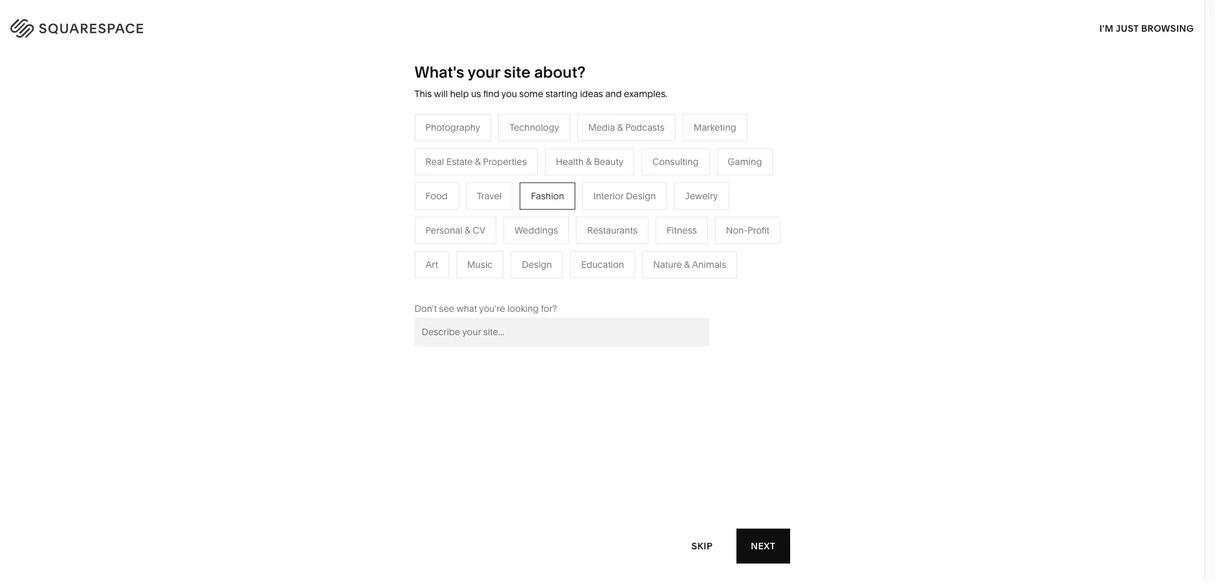 Task type: locate. For each thing, give the bounding box(es) containing it.
Personal & CV radio
[[415, 217, 497, 244]]

1 vertical spatial nature
[[653, 259, 682, 270]]

0 horizontal spatial non-
[[391, 238, 412, 250]]

estate
[[446, 156, 473, 168], [488, 277, 515, 289]]

& up looking
[[517, 277, 523, 289]]

estate down the photography option at the left
[[446, 156, 473, 168]]

animals inside radio
[[692, 259, 727, 270]]

0 vertical spatial weddings
[[515, 224, 558, 236]]

0 vertical spatial design
[[626, 190, 656, 202]]

properties up travel link
[[483, 156, 527, 168]]

media & podcasts down restaurants 'link'
[[467, 219, 544, 230]]

1 vertical spatial media
[[467, 219, 494, 230]]

podcasts
[[625, 122, 665, 133], [504, 219, 544, 230]]

nature down home
[[604, 199, 633, 211]]

estate down weddings link
[[488, 277, 515, 289]]

non-profit
[[726, 224, 770, 236]]

weddings up design option
[[515, 224, 558, 236]]

1 horizontal spatial non-
[[726, 224, 748, 236]]

1 horizontal spatial media & podcasts
[[588, 122, 665, 133]]

animals down decor
[[643, 199, 677, 211]]

1 vertical spatial estate
[[488, 277, 515, 289]]

see
[[439, 303, 455, 314]]

health
[[556, 156, 584, 168]]

nature inside radio
[[653, 259, 682, 270]]

design
[[626, 190, 656, 202], [522, 259, 552, 270]]

nature
[[604, 199, 633, 211], [653, 259, 682, 270]]

1 vertical spatial animals
[[692, 259, 727, 270]]

Non-Profit radio
[[715, 217, 781, 244]]

real estate & properties link
[[467, 277, 582, 289]]

nature & animals inside nature & animals radio
[[653, 259, 727, 270]]

log
[[1158, 20, 1177, 32]]

properties
[[483, 156, 527, 168], [525, 277, 569, 289]]

0 horizontal spatial animals
[[643, 199, 677, 211]]

media & podcasts
[[588, 122, 665, 133], [467, 219, 544, 230]]

fitness down interior design option
[[604, 219, 634, 230]]

0 horizontal spatial nature
[[604, 199, 633, 211]]

professional
[[331, 199, 383, 211]]

& down fitness option
[[684, 259, 690, 270]]

1 horizontal spatial fitness
[[667, 224, 697, 236]]

1 horizontal spatial weddings
[[515, 224, 558, 236]]

0 vertical spatial podcasts
[[625, 122, 665, 133]]

find
[[483, 88, 500, 100]]

animals
[[643, 199, 677, 211], [692, 259, 727, 270]]

Fashion radio
[[520, 182, 575, 210]]

properties up 'for?'
[[525, 277, 569, 289]]

interior
[[593, 190, 624, 202]]

Gaming radio
[[717, 148, 773, 175]]

restaurants down the interior
[[587, 224, 638, 236]]

fitness
[[604, 219, 634, 230], [667, 224, 697, 236]]

0 horizontal spatial weddings
[[467, 257, 511, 269]]

nature & animals
[[604, 199, 677, 211], [653, 259, 727, 270]]

1 horizontal spatial animals
[[692, 259, 727, 270]]

0 horizontal spatial estate
[[446, 156, 473, 168]]

media up events
[[467, 219, 494, 230]]

Restaurants radio
[[576, 217, 649, 244]]

& right health
[[586, 156, 592, 168]]

what's
[[415, 63, 464, 82]]

fitness up nature & animals radio on the top of the page
[[667, 224, 697, 236]]

0 vertical spatial nature & animals
[[604, 199, 677, 211]]

next
[[751, 540, 776, 552]]

0 vertical spatial estate
[[446, 156, 473, 168]]

real up food option
[[426, 156, 444, 168]]

podcasts down examples.
[[625, 122, 665, 133]]

what
[[457, 303, 477, 314]]

1 horizontal spatial nature
[[653, 259, 682, 270]]

travel down the real estate & properties radio
[[467, 180, 492, 191]]

looking
[[507, 303, 539, 314]]

media
[[588, 122, 615, 133], [467, 219, 494, 230]]

podcasts down restaurants 'link'
[[504, 219, 544, 230]]

0 vertical spatial non-
[[726, 224, 748, 236]]

Music radio
[[456, 251, 504, 278]]

1 horizontal spatial estate
[[488, 277, 515, 289]]

media & podcasts down and
[[588, 122, 665, 133]]

Don't see what you're looking for? field
[[415, 318, 709, 346]]

real estate & properties
[[426, 156, 527, 168], [467, 277, 569, 289]]

0 vertical spatial restaurants
[[467, 199, 518, 211]]

real estate & properties inside radio
[[426, 156, 527, 168]]

restaurants inside radio
[[587, 224, 638, 236]]

starting
[[546, 88, 578, 100]]

nature & animals down fitness option
[[653, 259, 727, 270]]

browsing
[[1142, 22, 1194, 34]]

Nature & Animals radio
[[642, 251, 738, 278]]

weddings
[[515, 224, 558, 236], [467, 257, 511, 269]]

1 horizontal spatial podcasts
[[625, 122, 665, 133]]

0 horizontal spatial media & podcasts
[[467, 219, 544, 230]]

interior design
[[593, 190, 656, 202]]

real inside radio
[[426, 156, 444, 168]]

weddings down "events" link in the left of the page
[[467, 257, 511, 269]]

0 horizontal spatial real
[[426, 156, 444, 168]]

0 vertical spatial animals
[[643, 199, 677, 211]]

& right community
[[383, 238, 389, 250]]

fitness inside option
[[667, 224, 697, 236]]

media & podcasts inside radio
[[588, 122, 665, 133]]

squarespace logo link
[[26, 16, 258, 36]]

profits
[[412, 238, 439, 250]]

animals down fitness option
[[692, 259, 727, 270]]

personal
[[426, 224, 463, 236]]

you're
[[479, 303, 505, 314]]

travel
[[467, 180, 492, 191], [477, 190, 502, 202]]

0 vertical spatial real
[[426, 156, 444, 168]]

nature down fitness option
[[653, 259, 682, 270]]

non-
[[726, 224, 748, 236], [391, 238, 412, 250]]

media up the beauty
[[588, 122, 615, 133]]

this
[[415, 88, 432, 100]]

real down music
[[467, 277, 486, 289]]

real
[[426, 156, 444, 168], [467, 277, 486, 289]]

in
[[1179, 20, 1188, 32]]

& inside option
[[586, 156, 592, 168]]

& right home
[[632, 180, 638, 191]]

about?
[[534, 63, 586, 82]]

1 vertical spatial podcasts
[[504, 219, 544, 230]]

nature & animals link
[[604, 199, 690, 211]]

real estate & properties up looking
[[467, 277, 569, 289]]

services
[[385, 199, 421, 211]]

decor
[[640, 180, 667, 191]]

0 vertical spatial media & podcasts
[[588, 122, 665, 133]]

and
[[605, 88, 622, 100]]

1 vertical spatial non-
[[391, 238, 412, 250]]

real estate & properties up travel link
[[426, 156, 527, 168]]

0 horizontal spatial fitness
[[604, 219, 634, 230]]

travel up cv
[[477, 190, 502, 202]]

squarespace logo image
[[26, 16, 170, 36]]

Health & Beauty radio
[[545, 148, 634, 175]]

1 horizontal spatial media
[[588, 122, 615, 133]]

0 vertical spatial media
[[588, 122, 615, 133]]

i'm just browsing link
[[1100, 10, 1194, 46]]

restaurants
[[467, 199, 518, 211], [587, 224, 638, 236]]

1 vertical spatial real estate & properties
[[467, 277, 569, 289]]

nature & animals down home & decor link
[[604, 199, 677, 211]]

0 vertical spatial properties
[[483, 156, 527, 168]]

education
[[581, 259, 624, 270]]

ideas
[[580, 88, 603, 100]]

your
[[468, 63, 500, 82]]

professional services link
[[331, 199, 434, 211]]

&
[[617, 122, 623, 133], [475, 156, 481, 168], [586, 156, 592, 168], [632, 180, 638, 191], [635, 199, 641, 211], [496, 219, 502, 230], [465, 224, 471, 236], [383, 238, 389, 250], [684, 259, 690, 270], [517, 277, 523, 289]]

what's your site about? this will help us find you some starting ideas and examples.
[[415, 63, 668, 100]]

marketing
[[694, 122, 736, 133]]

home
[[604, 180, 630, 191]]

home & decor link
[[604, 180, 680, 191]]

log             in link
[[1158, 20, 1188, 32]]

1 horizontal spatial real
[[467, 277, 486, 289]]

media & podcasts link
[[467, 219, 557, 230]]

0 vertical spatial real estate & properties
[[426, 156, 527, 168]]

technology
[[510, 122, 559, 133]]

1 vertical spatial design
[[522, 259, 552, 270]]

art
[[426, 259, 438, 270]]

i'm just browsing
[[1100, 22, 1194, 34]]

consulting
[[653, 156, 699, 168]]

will
[[434, 88, 448, 100]]

1 vertical spatial restaurants
[[587, 224, 638, 236]]

1 horizontal spatial restaurants
[[587, 224, 638, 236]]

1 vertical spatial nature & animals
[[653, 259, 727, 270]]

Marketing radio
[[683, 114, 747, 141]]

restaurants down travel link
[[467, 199, 518, 211]]



Task type: vqa. For each thing, say whether or not it's contained in the screenshot.
the online to the left
no



Task type: describe. For each thing, give the bounding box(es) containing it.
events
[[467, 238, 496, 250]]

help
[[450, 88, 469, 100]]

Weddings radio
[[504, 217, 569, 244]]

beauty
[[594, 156, 623, 168]]

& left cv
[[465, 224, 471, 236]]

0 vertical spatial nature
[[604, 199, 633, 211]]

restaurants link
[[467, 199, 531, 211]]

gaming
[[728, 156, 762, 168]]

examples.
[[624, 88, 668, 100]]

fashion
[[531, 190, 564, 202]]

degraw element
[[433, 443, 772, 581]]

skip button
[[677, 529, 727, 564]]

Technology radio
[[499, 114, 570, 141]]

Design radio
[[511, 251, 563, 278]]

community & non-profits
[[331, 238, 439, 250]]

Education radio
[[570, 251, 635, 278]]

jewelry
[[685, 190, 718, 202]]

music
[[467, 259, 493, 270]]

& down home & decor
[[635, 199, 641, 211]]

food
[[426, 190, 448, 202]]

weddings inside option
[[515, 224, 558, 236]]

1 vertical spatial properties
[[525, 277, 569, 289]]

next button
[[737, 529, 790, 564]]

community
[[331, 238, 380, 250]]

cv
[[473, 224, 486, 236]]

Photography radio
[[415, 114, 491, 141]]

media inside radio
[[588, 122, 615, 133]]

don't
[[415, 303, 437, 314]]

1 vertical spatial weddings
[[467, 257, 511, 269]]

site
[[504, 63, 531, 82]]

home & decor
[[604, 180, 667, 191]]

some
[[519, 88, 543, 100]]

travel inside radio
[[477, 190, 502, 202]]

personal & cv
[[426, 224, 486, 236]]

i'm
[[1100, 22, 1114, 34]]

for?
[[541, 303, 557, 314]]

photography
[[426, 122, 480, 133]]

Consulting radio
[[642, 148, 710, 175]]

non- inside option
[[726, 224, 748, 236]]

us
[[471, 88, 481, 100]]

1 vertical spatial media & podcasts
[[467, 219, 544, 230]]

you
[[502, 88, 517, 100]]

degraw image
[[433, 443, 772, 581]]

1 vertical spatial real
[[467, 277, 486, 289]]

& down restaurants 'link'
[[496, 219, 502, 230]]

& down and
[[617, 122, 623, 133]]

just
[[1116, 22, 1139, 34]]

0 horizontal spatial restaurants
[[467, 199, 518, 211]]

0 horizontal spatial podcasts
[[504, 219, 544, 230]]

weddings link
[[467, 257, 524, 269]]

Art radio
[[415, 251, 449, 278]]

skip
[[692, 540, 713, 552]]

Fitness radio
[[656, 217, 708, 244]]

profit
[[748, 224, 770, 236]]

community & non-profits link
[[331, 238, 452, 250]]

events link
[[467, 238, 509, 250]]

travel link
[[467, 180, 505, 191]]

log             in
[[1158, 20, 1188, 32]]

properties inside radio
[[483, 156, 527, 168]]

0 horizontal spatial media
[[467, 219, 494, 230]]

Jewelry radio
[[674, 182, 729, 210]]

& up travel link
[[475, 156, 481, 168]]

Media & Podcasts radio
[[577, 114, 676, 141]]

estate inside radio
[[446, 156, 473, 168]]

fitness link
[[604, 219, 647, 230]]

Interior Design radio
[[582, 182, 667, 210]]

health & beauty
[[556, 156, 623, 168]]

Travel radio
[[466, 182, 513, 210]]

podcasts inside radio
[[625, 122, 665, 133]]

1 horizontal spatial design
[[626, 190, 656, 202]]

Food radio
[[415, 182, 459, 210]]

Real Estate & Properties radio
[[415, 148, 538, 175]]

professional services
[[331, 199, 421, 211]]

don't see what you're looking for?
[[415, 303, 557, 314]]

0 horizontal spatial design
[[522, 259, 552, 270]]



